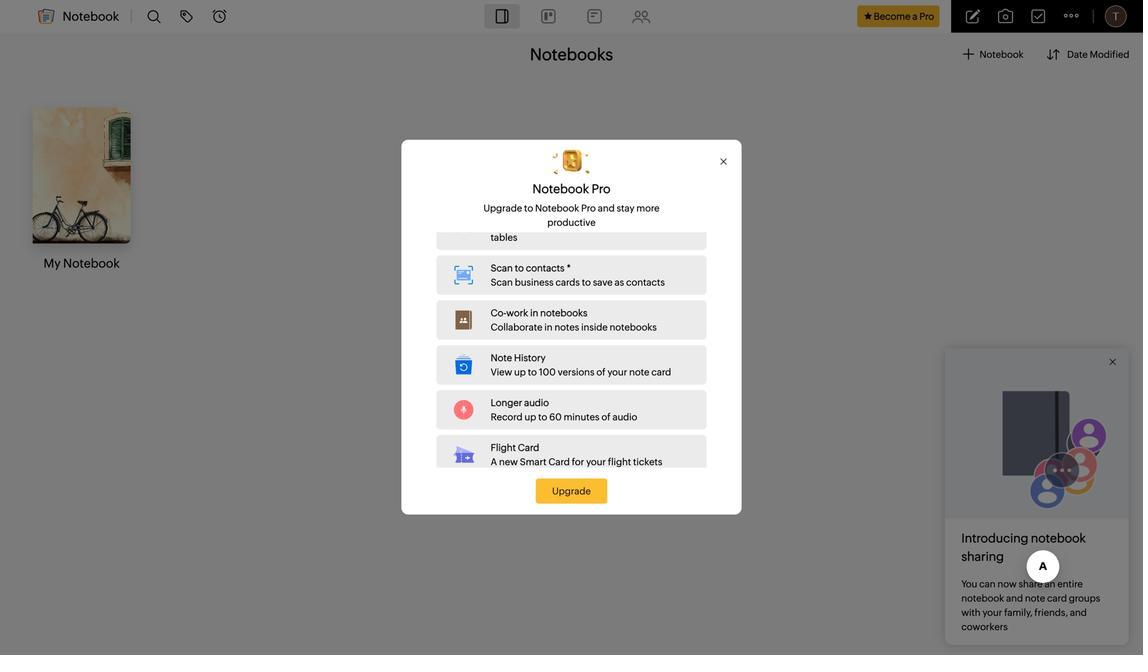 Task type: locate. For each thing, give the bounding box(es) containing it.
color image
[[493, 7, 512, 26], [539, 7, 558, 26]]

1 vertical spatial card
[[1048, 593, 1067, 604]]

scan for scan tables and convert them to editable tables
[[491, 218, 513, 229]]

0 vertical spatial of
[[597, 367, 606, 378]]

your up coworkers
[[983, 608, 1003, 618]]

1 color image from the left
[[585, 7, 604, 26]]

1 vertical spatial scan
[[491, 263, 513, 274]]

0 vertical spatial card
[[652, 367, 671, 378]]

1 vertical spatial notebook
[[962, 593, 1005, 604]]

share
[[1019, 579, 1043, 590]]

up right record
[[525, 412, 536, 423]]

2 scan from the top
[[491, 263, 513, 274]]

in right work
[[530, 308, 539, 319]]

0 vertical spatial in
[[530, 308, 539, 319]]

up for view
[[514, 367, 526, 378]]

0 vertical spatial up
[[514, 367, 526, 378]]

1 horizontal spatial card
[[549, 457, 570, 468]]

audio
[[524, 398, 549, 408], [613, 412, 638, 423]]

note history view up to 100 versions of your note card
[[491, 353, 671, 378]]

1 horizontal spatial color image
[[539, 7, 558, 26]]

1 vertical spatial note
[[1025, 593, 1046, 604]]

0 vertical spatial upgrade
[[484, 203, 522, 214]]

0 horizontal spatial note
[[629, 367, 650, 378]]

1 scan from the top
[[491, 218, 513, 229]]

card inside note history view up to 100 versions of your note card
[[652, 367, 671, 378]]

2 vertical spatial your
[[983, 608, 1003, 618]]

productive
[[548, 217, 596, 228]]

more
[[637, 203, 660, 214]]

0 horizontal spatial contacts
[[526, 263, 565, 274]]

to down stay
[[624, 218, 633, 229]]

notebook up an
[[1031, 532, 1086, 546]]

of inside note history view up to 100 versions of your note card
[[597, 367, 606, 378]]

of right versions
[[597, 367, 606, 378]]

1 horizontal spatial audio
[[613, 412, 638, 423]]

co-work in notebooks collaborate in notes inside notebooks
[[491, 308, 657, 333]]

card inside you can now share an entire notebook and note card groups with your family, friends, and coworkers
[[1048, 593, 1067, 604]]

0 horizontal spatial color image
[[585, 7, 604, 26]]

of
[[597, 367, 606, 378], [602, 412, 611, 423]]

card
[[518, 442, 540, 453], [549, 457, 570, 468]]

3 scan from the top
[[491, 277, 513, 288]]

card left for
[[549, 457, 570, 468]]

1 vertical spatial up
[[525, 412, 536, 423]]

0 vertical spatial notebook
[[1031, 532, 1086, 546]]

to
[[524, 203, 533, 214], [624, 218, 633, 229], [515, 263, 524, 274], [582, 277, 591, 288], [528, 367, 537, 378], [538, 412, 548, 423]]

your right for
[[586, 457, 606, 468]]

card up smart
[[518, 442, 540, 453]]

versions
[[558, 367, 595, 378]]

and up them
[[598, 203, 615, 214]]

notebook
[[63, 10, 119, 23], [980, 49, 1024, 60], [533, 182, 589, 196], [535, 203, 579, 214], [63, 257, 120, 271]]

notebooks
[[530, 45, 613, 64]]

up inside note history view up to 100 versions of your note card
[[514, 367, 526, 378]]

1 horizontal spatial your
[[608, 367, 628, 378]]

now
[[998, 579, 1017, 590]]

in left notes
[[545, 322, 553, 333]]

1 horizontal spatial in
[[545, 322, 553, 333]]

1 vertical spatial your
[[586, 457, 606, 468]]

new image
[[38, 8, 54, 25]]

notes
[[555, 322, 580, 333]]

2 vertical spatial scan
[[491, 277, 513, 288]]

cards
[[556, 277, 580, 288]]

longer
[[491, 398, 522, 408]]

0 vertical spatial card
[[518, 442, 540, 453]]

1 vertical spatial contacts
[[626, 277, 665, 288]]

audio right the minutes
[[613, 412, 638, 423]]

1 vertical spatial of
[[602, 412, 611, 423]]

up for record
[[525, 412, 536, 423]]

pro
[[920, 11, 935, 22], [592, 182, 611, 196], [581, 203, 596, 214]]

0 vertical spatial notebooks
[[540, 308, 588, 319]]

tables
[[515, 218, 542, 229], [491, 232, 518, 243]]

scan tables and convert them to editable tables
[[491, 218, 671, 243]]

introducing notebook sharing
[[962, 532, 1086, 564]]

0 horizontal spatial upgrade
[[484, 203, 522, 214]]

0 horizontal spatial audio
[[524, 398, 549, 408]]

0 vertical spatial scan
[[491, 218, 513, 229]]

pro up them
[[592, 182, 611, 196]]

card
[[652, 367, 671, 378], [1048, 593, 1067, 604]]

editable
[[635, 218, 671, 229]]

and inside scan tables and convert them to editable tables
[[544, 218, 561, 229]]

note
[[491, 353, 512, 363]]

1 horizontal spatial card
[[1048, 593, 1067, 604]]

your
[[608, 367, 628, 378], [586, 457, 606, 468], [983, 608, 1003, 618]]

and
[[598, 203, 615, 214], [544, 218, 561, 229], [1007, 593, 1023, 604], [1070, 608, 1087, 618]]

note inside note history view up to 100 versions of your note card
[[629, 367, 650, 378]]

up down the history
[[514, 367, 526, 378]]

0 vertical spatial your
[[608, 367, 628, 378]]

pro up convert
[[581, 203, 596, 214]]

0 horizontal spatial card
[[652, 367, 671, 378]]

modified
[[1090, 49, 1130, 60]]

scan for scan to contacts * scan business cards to save as contacts
[[491, 263, 513, 274]]

become
[[874, 11, 911, 22]]

1 horizontal spatial notebook
[[1031, 532, 1086, 546]]

as
[[615, 277, 624, 288]]

scan
[[491, 218, 513, 229], [491, 263, 513, 274], [491, 277, 513, 288]]

1 vertical spatial upgrade
[[552, 486, 591, 497]]

contacts right as
[[626, 277, 665, 288]]

audio right longer
[[524, 398, 549, 408]]

tickets
[[633, 457, 663, 468]]

an
[[1045, 579, 1056, 590]]

to left 60
[[538, 412, 548, 423]]

notebooks up notes
[[540, 308, 588, 319]]

to up scan tables and convert them to editable tables
[[524, 203, 533, 214]]

tags image
[[176, 5, 197, 27]]

note right versions
[[629, 367, 650, 378]]

longer audio record up to 60 minutes of audio
[[491, 398, 638, 423]]

notebooks right inside
[[610, 322, 657, 333]]

1 horizontal spatial note
[[1025, 593, 1046, 604]]

1 vertical spatial tables
[[491, 232, 518, 243]]

pro right 'a'
[[920, 11, 935, 22]]

and left convert
[[544, 218, 561, 229]]

groups
[[1069, 593, 1101, 604]]

notebook down "can"
[[962, 593, 1005, 604]]

to inside notebook pro upgrade to notebook pro and stay more productive
[[524, 203, 533, 214]]

in
[[530, 308, 539, 319], [545, 322, 553, 333]]

note down share
[[1025, 593, 1046, 604]]

scan inside scan tables and convert them to editable tables
[[491, 218, 513, 229]]

0 horizontal spatial color image
[[493, 7, 512, 26]]

1 horizontal spatial notebooks
[[610, 322, 657, 333]]

color image
[[585, 7, 604, 26], [632, 7, 651, 26]]

inside
[[581, 322, 608, 333]]

new
[[499, 457, 518, 468]]

2 horizontal spatial your
[[983, 608, 1003, 618]]

tables up business
[[491, 232, 518, 243]]

up inside the longer audio record up to 60 minutes of audio
[[525, 412, 536, 423]]

1 vertical spatial notebooks
[[610, 322, 657, 333]]

0 vertical spatial audio
[[524, 398, 549, 408]]

1 vertical spatial card
[[549, 457, 570, 468]]

1 vertical spatial pro
[[592, 182, 611, 196]]

1 horizontal spatial color image
[[632, 7, 651, 26]]

notebook
[[1031, 532, 1086, 546], [962, 593, 1005, 604]]

tables left productive
[[515, 218, 542, 229]]

to up business
[[515, 263, 524, 274]]

contacts up business
[[526, 263, 565, 274]]

of inside the longer audio record up to 60 minutes of audio
[[602, 412, 611, 423]]

to left save
[[582, 277, 591, 288]]

contacts
[[526, 263, 565, 274], [626, 277, 665, 288]]

of right the minutes
[[602, 412, 611, 423]]

upgrade inside notebook pro upgrade to notebook pro and stay more productive
[[484, 203, 522, 214]]

up
[[514, 367, 526, 378], [525, 412, 536, 423]]

view
[[491, 367, 512, 378]]

save
[[593, 277, 613, 288]]

flight
[[491, 442, 516, 453]]

you
[[962, 579, 978, 590]]

date modified
[[1068, 49, 1130, 60]]

0 horizontal spatial notebook
[[962, 593, 1005, 604]]

1 vertical spatial audio
[[613, 412, 638, 423]]

0 horizontal spatial your
[[586, 457, 606, 468]]

0 vertical spatial note
[[629, 367, 650, 378]]

0 horizontal spatial in
[[530, 308, 539, 319]]

notebooks
[[540, 308, 588, 319], [610, 322, 657, 333]]

xxs image
[[863, 11, 874, 22]]

your inside note history view up to 100 versions of your note card
[[608, 367, 628, 378]]

upgrade
[[484, 203, 522, 214], [552, 486, 591, 497]]

note
[[629, 367, 650, 378], [1025, 593, 1046, 604]]

to down the history
[[528, 367, 537, 378]]

your right versions
[[608, 367, 628, 378]]



Task type: describe. For each thing, give the bounding box(es) containing it.
introducing
[[962, 532, 1029, 546]]

0 vertical spatial tables
[[515, 218, 542, 229]]

you can now share an entire notebook and note card groups with your family, friends, and coworkers
[[962, 579, 1101, 633]]

of for audio
[[602, 412, 611, 423]]

2 color image from the left
[[539, 7, 558, 26]]

family,
[[1005, 608, 1033, 618]]

1 horizontal spatial upgrade
[[552, 486, 591, 497]]

smart
[[520, 457, 547, 468]]

0 horizontal spatial notebooks
[[540, 308, 588, 319]]

my
[[44, 257, 61, 271]]

my notebook
[[44, 257, 120, 271]]

to inside note history view up to 100 versions of your note card
[[528, 367, 537, 378]]

*
[[567, 263, 571, 274]]

s image
[[961, 46, 977, 63]]

100
[[539, 367, 556, 378]]

a
[[491, 457, 497, 468]]

notebook pro upgrade to notebook pro and stay more productive
[[484, 182, 660, 228]]

and up the family,
[[1007, 593, 1023, 604]]

60
[[549, 412, 562, 423]]

note inside you can now share an entire notebook and note card groups with your family, friends, and coworkers
[[1025, 593, 1046, 604]]

reminders image
[[208, 5, 230, 27]]

collaborate
[[491, 322, 543, 333]]

and down groups on the bottom of the page
[[1070, 608, 1087, 618]]

flight
[[608, 457, 631, 468]]

can
[[980, 579, 996, 590]]

to inside scan tables and convert them to editable tables
[[624, 218, 633, 229]]

business
[[515, 277, 554, 288]]

notebook inside introducing notebook sharing
[[1031, 532, 1086, 546]]

0 horizontal spatial card
[[518, 442, 540, 453]]

0 vertical spatial contacts
[[526, 263, 565, 274]]

history
[[514, 353, 546, 363]]

your inside the "flight card a new smart card for your flight tickets"
[[586, 457, 606, 468]]

your inside you can now share an entire notebook and note card groups with your family, friends, and coworkers
[[983, 608, 1003, 618]]

2 color image from the left
[[632, 7, 651, 26]]

of for your
[[597, 367, 606, 378]]

sharing
[[962, 550, 1004, 564]]

co-
[[491, 308, 506, 319]]

friends,
[[1035, 608, 1068, 618]]

search image
[[143, 5, 165, 27]]

to inside the longer audio record up to 60 minutes of audio
[[538, 412, 548, 423]]

record
[[491, 412, 523, 423]]

become a pro
[[874, 11, 935, 22]]

convert
[[563, 218, 597, 229]]

1 horizontal spatial contacts
[[626, 277, 665, 288]]

notebook inside you can now share an entire notebook and note card groups with your family, friends, and coworkers
[[962, 593, 1005, 604]]

1 vertical spatial in
[[545, 322, 553, 333]]

0 vertical spatial pro
[[920, 11, 935, 22]]

2 vertical spatial pro
[[581, 203, 596, 214]]

with
[[962, 608, 981, 618]]

date
[[1068, 49, 1088, 60]]

flight card a new smart card for your flight tickets
[[491, 442, 663, 468]]

a
[[913, 11, 918, 22]]

minutes
[[564, 412, 600, 423]]

them
[[599, 218, 622, 229]]

1 color image from the left
[[493, 7, 512, 26]]

scan to contacts * scan business cards to save as contacts
[[491, 263, 665, 288]]

sort by image
[[1046, 46, 1062, 63]]

stay
[[617, 203, 635, 214]]

work
[[506, 308, 528, 319]]

for
[[572, 457, 585, 468]]

and inside notebook pro upgrade to notebook pro and stay more productive
[[598, 203, 615, 214]]

coworkers
[[962, 622, 1008, 633]]

entire
[[1058, 579, 1083, 590]]



Task type: vqa. For each thing, say whether or not it's contained in the screenshot.
Link
no



